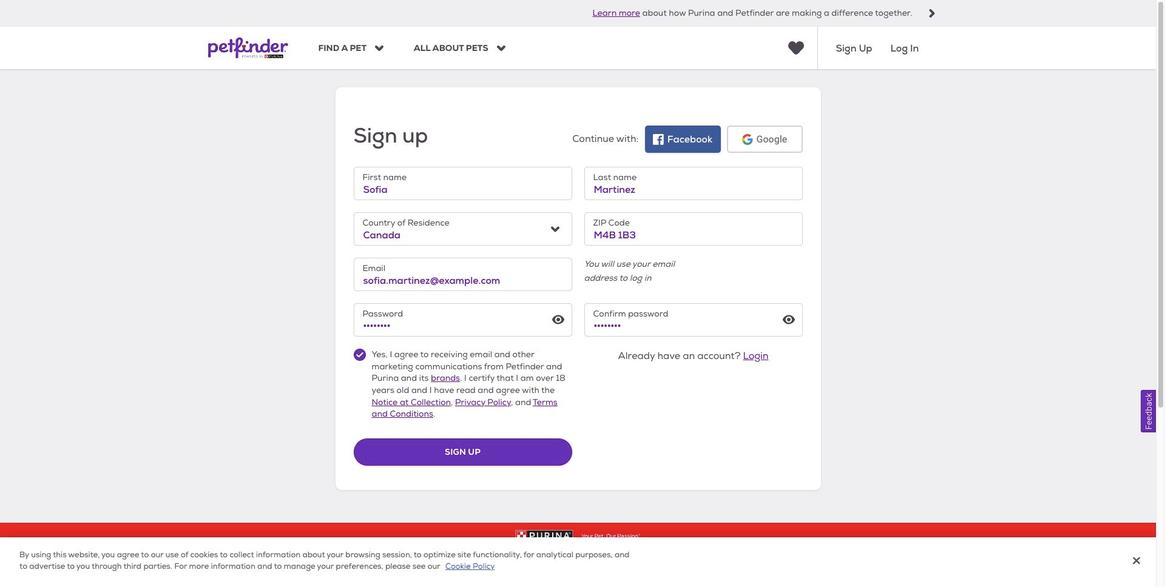 Task type: locate. For each thing, give the bounding box(es) containing it.
None password field
[[354, 304, 572, 337], [585, 304, 803, 337], [354, 304, 572, 337], [585, 304, 803, 337]]

petfinder home image
[[208, 27, 288, 69]]

footer
[[0, 524, 1157, 588]]

None text field
[[354, 167, 572, 201], [585, 167, 803, 201], [354, 167, 572, 201], [585, 167, 803, 201]]

None email field
[[354, 258, 572, 292]]



Task type: describe. For each thing, give the bounding box(es) containing it.
purina your pet, our passion image
[[0, 531, 1157, 543]]

privacy alert dialog
[[0, 538, 1157, 588]]

ZIP Code text field
[[585, 213, 803, 246]]



Task type: vqa. For each thing, say whether or not it's contained in the screenshot.
password field
yes



